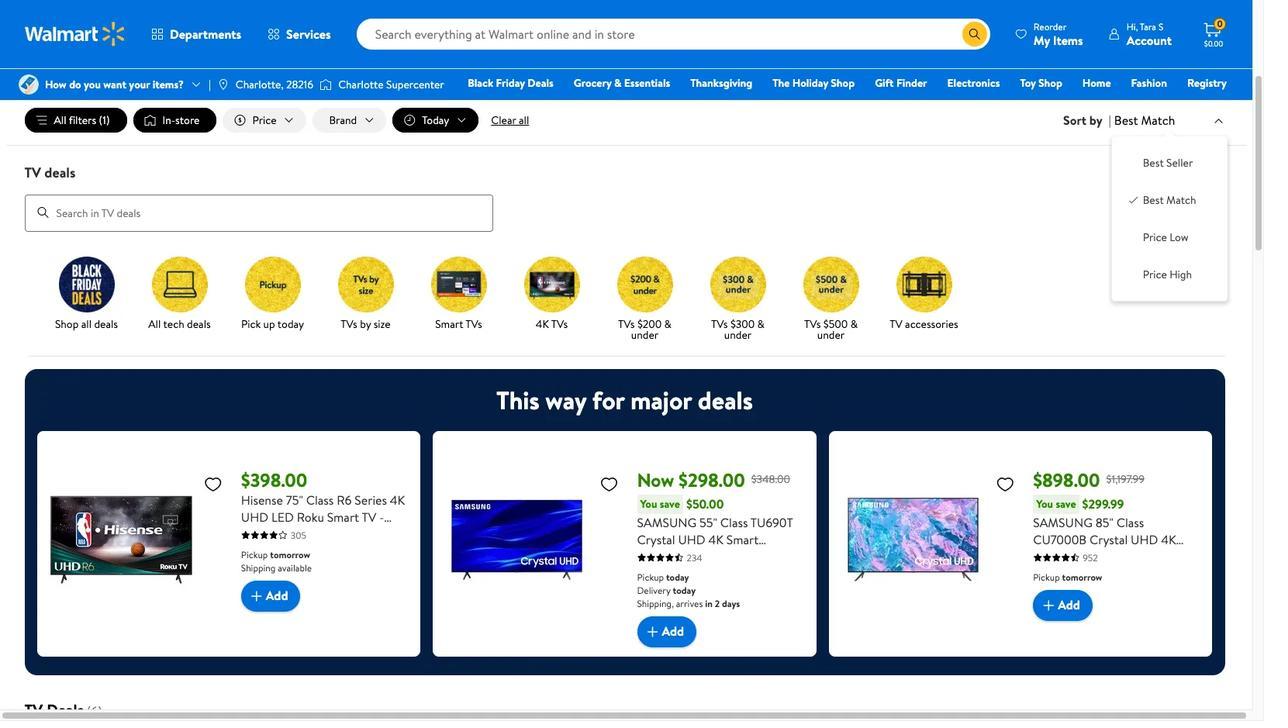 Task type: describe. For each thing, give the bounding box(es) containing it.
debit
[[1134, 97, 1160, 112]]

under for $300
[[724, 327, 752, 342]]

add to favorites list, samsung 55" class tu690t crystal uhd 4k smart television - un55tu690tfxza (new) image
[[600, 474, 618, 494]]

234
[[687, 551, 702, 564]]

best match inside popup button
[[1114, 112, 1175, 129]]

shop all deals image
[[59, 256, 114, 312]]

up
[[263, 316, 275, 332]]

- for $398.00
[[379, 508, 384, 525]]

add for now $298.00
[[662, 623, 684, 640]]

4k inside 'you save $50.00 samsung 55" class tu690t crystal uhd 4k smart television - un55tu690tfxza (new)'
[[708, 531, 724, 548]]

hi, tara s account
[[1127, 20, 1172, 48]]

deals down shop all deals image
[[94, 316, 118, 332]]

home
[[1083, 75, 1111, 91]]

0 horizontal spatial add
[[266, 587, 288, 604]]

add button for now $298.00
[[637, 616, 696, 647]]

price low
[[1143, 230, 1188, 245]]

add button for $898.00
[[1033, 590, 1092, 621]]

arrives
[[676, 597, 703, 610]]

tvs $300 & under
[[711, 316, 765, 342]]

all filters (1)
[[54, 112, 110, 128]]

all tech deals image
[[152, 256, 207, 312]]

pick up today link
[[232, 256, 313, 332]]

tv for accessories
[[890, 316, 902, 332]]

be
[[736, 34, 746, 47]]

0 horizontal spatial |
[[209, 77, 211, 92]]

checks.
[[619, 34, 648, 47]]

$300
[[730, 316, 755, 332]]

uhd for now $298.00
[[678, 531, 706, 548]]

fashion link
[[1124, 74, 1174, 92]]

class for now
[[720, 514, 748, 531]]

reorder
[[1034, 20, 1067, 33]]

pick up today image
[[245, 256, 301, 312]]

sort by |
[[1063, 112, 1111, 129]]

friday
[[496, 75, 525, 91]]

tv deals (6)
[[24, 699, 102, 720]]

cu7000b
[[1033, 531, 1087, 548]]

you
[[84, 77, 101, 92]]

4k inside 4k tvs link
[[536, 316, 549, 332]]

search image
[[37, 206, 49, 219]]

charlotte supercenter
[[338, 77, 444, 92]]

price high
[[1143, 267, 1192, 282]]

select
[[650, 34, 675, 47]]

walmart+ link
[[1174, 96, 1234, 113]]

smart tvs image
[[431, 256, 487, 312]]

0 horizontal spatial deals
[[47, 699, 84, 720]]

seller
[[1166, 155, 1193, 171]]

registry one debit
[[1108, 75, 1227, 112]]

low
[[1170, 230, 1188, 245]]

while
[[510, 34, 532, 47]]

uhd for $898.00
[[1131, 531, 1158, 548]]

tv for deals
[[24, 163, 41, 182]]

today right up
[[277, 316, 304, 332]]

in
[[705, 597, 713, 610]]

last.
[[569, 34, 585, 47]]

toy
[[1020, 75, 1036, 91]]

gift finder
[[875, 75, 927, 91]]

add for $898.00
[[1058, 597, 1080, 614]]

grocery
[[574, 75, 612, 91]]

- for you
[[692, 548, 697, 565]]

thanksgiving
[[690, 75, 752, 91]]

0 horizontal spatial add button
[[241, 581, 300, 612]]

in-
[[785, 34, 796, 47]]

1 horizontal spatial add to cart image
[[1039, 596, 1058, 615]]

your
[[129, 77, 150, 92]]

under for $500
[[817, 327, 845, 342]]

0 $0.00
[[1204, 17, 1223, 49]]

crystal for $898.00
[[1090, 531, 1128, 548]]

$298.00
[[679, 467, 745, 493]]

deals right the tech
[[187, 316, 211, 332]]

add to favorites list, hisense 75" class r6 series 4k uhd led roku smart tv - 75r6030k (new) image
[[204, 474, 222, 494]]

clear
[[491, 112, 516, 128]]

tvs for tvs by size
[[341, 316, 357, 332]]

2 horizontal spatial pickup
[[1033, 570, 1060, 584]]

grocery & essentials link
[[567, 74, 677, 92]]

gift
[[875, 75, 894, 91]]

4k inside you save $299.99 samsung 85" class cu7000b crystal uhd 4k smart television un85cu7000bxza
[[1161, 531, 1176, 548]]

services button
[[254, 16, 344, 53]]

size
[[374, 316, 391, 332]]

3 tvs from the left
[[551, 316, 568, 332]]

(1)
[[99, 112, 110, 128]]

2 vertical spatial best
[[1143, 193, 1164, 208]]

$398.00 hisense 75" class r6 series 4k uhd led roku smart tv - 75r6030k (new)
[[241, 467, 405, 543]]

& for tvs $500 & under
[[850, 316, 858, 332]]

4k tvs
[[536, 316, 568, 332]]

55"
[[700, 514, 717, 531]]

television for now
[[637, 548, 689, 565]]

class for $898.00
[[1116, 514, 1144, 531]]

2 horizontal spatial shop
[[1038, 75, 1062, 91]]

price button
[[223, 108, 306, 133]]

tv accessories link
[[884, 256, 964, 332]]

best match inside option group
[[1143, 193, 1196, 208]]

items?
[[153, 77, 184, 92]]

quantities.
[[467, 34, 508, 47]]

hi,
[[1127, 20, 1138, 33]]

shop all deals link
[[46, 256, 127, 332]]

tomorrow for pickup tomorrow shipping available
[[270, 548, 310, 561]]

not
[[720, 34, 734, 47]]

registry
[[1187, 75, 1227, 91]]

electronics link
[[940, 74, 1007, 92]]

 image for how do you want your items?
[[19, 74, 39, 95]]

deals right the major
[[698, 383, 753, 417]]

tvs $300 & under image
[[710, 256, 766, 312]]

0 horizontal spatial shop
[[55, 316, 79, 332]]

you for now $298.00
[[640, 496, 657, 512]]

uhd inside $398.00 hisense 75" class r6 series 4k uhd led roku smart tv - 75r6030k (new)
[[241, 508, 268, 525]]

add to cart image
[[643, 622, 662, 641]]

this
[[496, 383, 539, 417]]

tvs for tvs $200 & under
[[618, 316, 635, 332]]

crystal for now
[[637, 531, 675, 548]]

& for tvs $200 & under
[[664, 316, 672, 332]]

all for clear
[[519, 112, 529, 128]]

tvs for tvs $500 & under
[[804, 316, 821, 332]]

$1,197.99
[[1106, 471, 1145, 487]]

search icon image
[[968, 28, 981, 40]]

un85cu7000bxza
[[1033, 565, 1141, 582]]

Best Match radio
[[1127, 193, 1140, 205]]

1 horizontal spatial shop
[[831, 75, 855, 91]]

high
[[1170, 267, 1192, 282]]

$898.00 $1,197.99
[[1033, 467, 1145, 493]]

smart down smart tvs image
[[435, 316, 463, 332]]

clear all button
[[485, 108, 535, 133]]

roku
[[297, 508, 324, 525]]

all filters (1) button
[[24, 108, 127, 133]]

electronics
[[947, 75, 1000, 91]]

pick
[[241, 316, 261, 332]]

tu690t
[[751, 514, 793, 531]]

want
[[103, 77, 126, 92]]

the holiday shop link
[[766, 74, 862, 92]]

my
[[1034, 31, 1050, 48]]

tvs $200 & under link
[[605, 256, 685, 343]]

available inside pickup tomorrow shipping available
[[278, 561, 312, 574]]

grocery & essentials
[[574, 75, 670, 91]]

pick up today
[[241, 316, 304, 332]]

match inside option group
[[1166, 193, 1196, 208]]

pickup for shipping
[[241, 548, 268, 561]]

way
[[545, 383, 586, 417]]

4k tvs link
[[511, 256, 592, 332]]

save for now
[[660, 496, 680, 512]]

0 horizontal spatial add to cart image
[[247, 587, 266, 605]]

limited quantities. while supplies last. no rain checks. select items may not be available in-store.
[[434, 34, 818, 47]]



Task type: vqa. For each thing, say whether or not it's contained in the screenshot.
Search
no



Task type: locate. For each thing, give the bounding box(es) containing it.
crystal up delivery
[[637, 531, 675, 548]]

0 horizontal spatial class
[[306, 491, 334, 508]]

uhd up 234
[[678, 531, 706, 548]]

add button down pickup tomorrow
[[1033, 590, 1092, 621]]

Walmart Site-Wide search field
[[356, 19, 990, 50]]

by inside sort and filter section element
[[1089, 112, 1102, 129]]

3 under from the left
[[817, 327, 845, 342]]

 image
[[19, 74, 39, 95], [320, 77, 332, 92]]

 image for charlotte supercenter
[[320, 77, 332, 92]]

you inside 'you save $50.00 samsung 55" class tu690t crystal uhd 4k smart television - un55tu690tfxza (new)'
[[640, 496, 657, 512]]

today down 234
[[666, 570, 689, 584]]

option group
[[1124, 149, 1215, 289]]

now
[[637, 467, 674, 493]]

tvs $200 & under
[[618, 316, 672, 342]]

you for $898.00
[[1036, 496, 1053, 512]]

charlotte
[[338, 77, 384, 92]]

2 horizontal spatial add
[[1058, 597, 1080, 614]]

services
[[286, 26, 331, 43]]

85"
[[1096, 514, 1114, 531]]

under down 'tvs $200 & under' image
[[631, 327, 659, 342]]

1 horizontal spatial deals
[[528, 75, 554, 91]]

2 save from the left
[[1056, 496, 1076, 512]]

0 vertical spatial by
[[1089, 112, 1102, 129]]

0 vertical spatial best
[[1114, 112, 1138, 129]]

2 samsung from the left
[[1033, 514, 1093, 531]]

0 vertical spatial deals
[[528, 75, 554, 91]]

all
[[54, 112, 66, 128], [148, 316, 161, 332]]

tomorrow inside pickup tomorrow shipping available
[[270, 548, 310, 561]]

 image
[[217, 78, 229, 91]]

tvs by size link
[[325, 256, 406, 332]]

- inside 'you save $50.00 samsung 55" class tu690t crystal uhd 4k smart television - un55tu690tfxza (new)'
[[692, 548, 697, 565]]

best right the best match radio in the top of the page
[[1143, 193, 1164, 208]]

1 horizontal spatial samsung
[[1033, 514, 1093, 531]]

 image left how
[[19, 74, 39, 95]]

smart right roku
[[327, 508, 359, 525]]

all left the tech
[[148, 316, 161, 332]]

add down pickup tomorrow
[[1058, 597, 1080, 614]]

series
[[355, 491, 387, 508]]

6 tvs from the left
[[804, 316, 821, 332]]

& right $200
[[664, 316, 672, 332]]

0 vertical spatial |
[[209, 77, 211, 92]]

tv left accessories
[[890, 316, 902, 332]]

1 vertical spatial deals
[[47, 699, 84, 720]]

tomorrow for pickup tomorrow
[[1062, 570, 1102, 584]]

the
[[773, 75, 790, 91]]

1 horizontal spatial uhd
[[678, 531, 706, 548]]

sort and filter section element
[[6, 95, 1247, 145]]

tv up search 'image'
[[24, 163, 41, 182]]

$500
[[823, 316, 848, 332]]

tomorrow down 952 at the right
[[1062, 570, 1102, 584]]

1 horizontal spatial pickup
[[637, 570, 664, 584]]

1 horizontal spatial all
[[519, 112, 529, 128]]

fashion
[[1131, 75, 1167, 91]]

price for price high
[[1143, 267, 1167, 282]]

(new) up delivery
[[637, 565, 670, 582]]

0 horizontal spatial all
[[54, 112, 66, 128]]

led
[[271, 508, 294, 525]]

items
[[1053, 31, 1083, 48]]

accessories
[[905, 316, 958, 332]]

tvs $200 & under image
[[617, 256, 673, 312]]

1 horizontal spatial tomorrow
[[1062, 570, 1102, 584]]

toy shop link
[[1013, 74, 1069, 92]]

| inside sort and filter section element
[[1109, 112, 1111, 129]]

r6
[[337, 491, 352, 508]]

deals left (6)
[[47, 699, 84, 720]]

tvs down the 4k tvs image
[[551, 316, 568, 332]]

days
[[722, 597, 740, 610]]

for
[[592, 383, 624, 417]]

class inside 'you save $50.00 samsung 55" class tu690t crystal uhd 4k smart television - un55tu690tfxza (new)'
[[720, 514, 748, 531]]

smart for you save $299.99 samsung 85" class cu7000b crystal uhd 4k smart television un85cu7000bxza
[[1033, 548, 1065, 565]]

0 horizontal spatial pickup
[[241, 548, 268, 561]]

television inside 'you save $50.00 samsung 55" class tu690t crystal uhd 4k smart television - un55tu690tfxza (new)'
[[637, 548, 689, 565]]

2 tvs from the left
[[466, 316, 482, 332]]

save inside you save $299.99 samsung 85" class cu7000b crystal uhd 4k smart television un85cu7000bxza
[[1056, 496, 1076, 512]]

under down tvs $300 & under 'image'
[[724, 327, 752, 342]]

shop right toy
[[1038, 75, 1062, 91]]

1 horizontal spatial crystal
[[1090, 531, 1128, 548]]

1 vertical spatial (new)
[[637, 565, 670, 582]]

0 horizontal spatial uhd
[[241, 508, 268, 525]]

pickup today delivery today shipping, arrives in 2 days
[[637, 570, 740, 610]]

all tech deals link
[[139, 256, 220, 332]]

$50.00
[[686, 496, 724, 513]]

TV deals search field
[[6, 163, 1247, 232]]

available down the "305"
[[278, 561, 312, 574]]

1 television from the left
[[637, 548, 689, 565]]

uhd inside you save $299.99 samsung 85" class cu7000b crystal uhd 4k smart television un85cu7000bxza
[[1131, 531, 1158, 548]]

all for all tech deals
[[148, 316, 161, 332]]

4k down the 4k tvs image
[[536, 316, 549, 332]]

$398.00
[[241, 467, 307, 493]]

shipping
[[241, 561, 276, 574]]

smart for you save $50.00 samsung 55" class tu690t crystal uhd 4k smart television - un55tu690tfxza (new)
[[726, 531, 759, 548]]

1 vertical spatial all
[[81, 316, 92, 332]]

(new) for you
[[637, 565, 670, 582]]

0 horizontal spatial save
[[660, 496, 680, 512]]

filters
[[69, 112, 96, 128]]

& inside tvs $300 & under
[[757, 316, 765, 332]]

add button down shipping
[[241, 581, 300, 612]]

1 horizontal spatial add
[[662, 623, 684, 640]]

75r6030k
[[241, 525, 298, 543]]

today left in
[[673, 584, 696, 597]]

1 horizontal spatial under
[[724, 327, 752, 342]]

uhd inside 'you save $50.00 samsung 55" class tu690t crystal uhd 4k smart television - un55tu690tfxza (new)'
[[678, 531, 706, 548]]

0 vertical spatial all
[[519, 112, 529, 128]]

tv inside search box
[[24, 163, 41, 182]]

1 vertical spatial |
[[1109, 112, 1111, 129]]

0 horizontal spatial tomorrow
[[270, 548, 310, 561]]

save
[[660, 496, 680, 512], [1056, 496, 1076, 512]]

1 horizontal spatial you
[[1036, 496, 1053, 512]]

add button
[[241, 581, 300, 612], [1033, 590, 1092, 621], [637, 616, 696, 647]]

best match button
[[1111, 110, 1228, 130]]

0 vertical spatial tomorrow
[[270, 548, 310, 561]]

0 horizontal spatial samsung
[[637, 514, 697, 531]]

- right 'r6'
[[379, 508, 384, 525]]

0 vertical spatial best match
[[1114, 112, 1175, 129]]

(new)
[[301, 525, 334, 543], [637, 565, 670, 582]]

holiday
[[792, 75, 828, 91]]

samsung left 85"
[[1033, 514, 1093, 531]]

price inside dropdown button
[[252, 112, 277, 128]]

price left low
[[1143, 230, 1167, 245]]

-
[[379, 508, 384, 525], [692, 548, 697, 565]]

(new) for $398.00
[[301, 525, 334, 543]]

walmart image
[[25, 22, 126, 47]]

hisense
[[241, 491, 283, 508]]

deals
[[528, 75, 554, 91], [47, 699, 84, 720]]

(new) inside $398.00 hisense 75" class r6 series 4k uhd led roku smart tv - 75r6030k (new)
[[301, 525, 334, 543]]

tvs left size
[[341, 316, 357, 332]]

class left 'r6'
[[306, 491, 334, 508]]

5 tvs from the left
[[711, 316, 728, 332]]

under inside tvs $500 & under
[[817, 327, 845, 342]]

class right 55"
[[720, 514, 748, 531]]

match down fashion
[[1141, 112, 1175, 129]]

price for price
[[252, 112, 277, 128]]

- up pickup today delivery today shipping, arrives in 2 days
[[692, 548, 697, 565]]

the holiday shop
[[773, 75, 855, 91]]

Search search field
[[356, 19, 990, 50]]

all tech deals
[[148, 316, 211, 332]]

add to cart image down shipping
[[247, 587, 266, 605]]

today button
[[393, 108, 479, 133]]

save down $898.00
[[1056, 496, 1076, 512]]

crystal inside you save $299.99 samsung 85" class cu7000b crystal uhd 4k smart television un85cu7000bxza
[[1090, 531, 1128, 548]]

sort
[[1063, 112, 1086, 129]]

option group containing best seller
[[1124, 149, 1215, 289]]

pickup down 75r6030k
[[241, 548, 268, 561]]

you
[[640, 496, 657, 512], [1036, 496, 1053, 512]]

you down $898.00
[[1036, 496, 1053, 512]]

all inside shop all deals link
[[81, 316, 92, 332]]

tvs by size image
[[338, 256, 394, 312]]

(new) inside 'you save $50.00 samsung 55" class tu690t crystal uhd 4k smart television - un55tu690tfxza (new)'
[[637, 565, 670, 582]]

tv left (6)
[[24, 699, 43, 720]]

2 horizontal spatial add button
[[1033, 590, 1092, 621]]

tvs down smart tvs image
[[466, 316, 482, 332]]

2 vertical spatial price
[[1143, 267, 1167, 282]]

do
[[69, 77, 81, 92]]

1 horizontal spatial all
[[148, 316, 161, 332]]

television for $898.00
[[1068, 548, 1120, 565]]

4k down $50.00
[[708, 531, 724, 548]]

add down the arrives
[[662, 623, 684, 640]]

essentials
[[624, 75, 670, 91]]

0 horizontal spatial you
[[640, 496, 657, 512]]

tv deals
[[24, 163, 76, 182]]

1 save from the left
[[660, 496, 680, 512]]

0 vertical spatial (new)
[[301, 525, 334, 543]]

0 horizontal spatial by
[[360, 316, 371, 332]]

all right clear
[[519, 112, 529, 128]]

2 crystal from the left
[[1090, 531, 1128, 548]]

crystal inside 'you save $50.00 samsung 55" class tu690t crystal uhd 4k smart television - un55tu690tfxza (new)'
[[637, 531, 675, 548]]

& right grocery
[[614, 75, 622, 91]]

under for $200
[[631, 327, 659, 342]]

all down shop all deals image
[[81, 316, 92, 332]]

you down now
[[640, 496, 657, 512]]

4k right 85"
[[1161, 531, 1176, 548]]

$200
[[637, 316, 662, 332]]

by for sort
[[1089, 112, 1102, 129]]

deals right friday
[[528, 75, 554, 91]]

price for price low
[[1143, 230, 1167, 245]]

1 horizontal spatial save
[[1056, 496, 1076, 512]]

0 vertical spatial match
[[1141, 112, 1175, 129]]

class inside you save $299.99 samsung 85" class cu7000b crystal uhd 4k smart television un85cu7000bxza
[[1116, 514, 1144, 531]]

- inside $398.00 hisense 75" class r6 series 4k uhd led roku smart tv - 75r6030k (new)
[[379, 508, 384, 525]]

1 vertical spatial by
[[360, 316, 371, 332]]

available right be
[[749, 34, 783, 47]]

952
[[1083, 551, 1098, 564]]

under down the tvs $500 & under image
[[817, 327, 845, 342]]

1 horizontal spatial -
[[692, 548, 697, 565]]

class inside $398.00 hisense 75" class r6 series 4k uhd led roku smart tv - 75r6030k (new)
[[306, 491, 334, 508]]

pickup tomorrow
[[1033, 570, 1102, 584]]

all for all filters (1)
[[54, 112, 66, 128]]

Search in TV deals search field
[[24, 194, 493, 232]]

2 horizontal spatial under
[[817, 327, 845, 342]]

0
[[1217, 17, 1223, 30]]

add to cart image
[[247, 587, 266, 605], [1039, 596, 1058, 615]]

all for shop
[[81, 316, 92, 332]]

1 vertical spatial best
[[1143, 155, 1164, 171]]

samsung left 55"
[[637, 514, 697, 531]]

1 horizontal spatial add button
[[637, 616, 696, 647]]

class right 85"
[[1116, 514, 1144, 531]]

 image right 28216 on the top left
[[320, 77, 332, 92]]

s
[[1159, 20, 1164, 33]]

smart inside you save $299.99 samsung 85" class cu7000b crystal uhd 4k smart television un85cu7000bxza
[[1033, 548, 1065, 565]]

1 horizontal spatial  image
[[320, 77, 332, 92]]

smart for $398.00 hisense 75" class r6 series 4k uhd led roku smart tv - 75r6030k (new)
[[327, 508, 359, 525]]

$348.00
[[751, 471, 790, 487]]

price down charlotte,
[[252, 112, 277, 128]]

0 horizontal spatial  image
[[19, 74, 39, 95]]

tvs $500 & under
[[804, 316, 858, 342]]

samsung inside 'you save $50.00 samsung 55" class tu690t crystal uhd 4k smart television - un55tu690tfxza (new)'
[[637, 514, 697, 531]]

add button down shipping,
[[637, 616, 696, 647]]

tvs by size
[[341, 316, 391, 332]]

one debit link
[[1101, 96, 1167, 113]]

uhd
[[241, 508, 268, 525], [678, 531, 706, 548], [1131, 531, 1158, 548]]

pickup up shipping,
[[637, 570, 664, 584]]

save for $898.00
[[1056, 496, 1076, 512]]

tomorrow down the "305"
[[270, 548, 310, 561]]

pickup
[[241, 548, 268, 561], [637, 570, 664, 584], [1033, 570, 1060, 584]]

& right $300
[[757, 316, 765, 332]]

by right sort
[[1089, 112, 1102, 129]]

smart tvs
[[435, 316, 482, 332]]

add to favorites list, samsung 85" class cu7000b crystal uhd 4k smart television un85cu7000bxza image
[[996, 474, 1014, 494]]

best right the sort by |
[[1114, 112, 1138, 129]]

tv right 'r6'
[[362, 508, 376, 525]]

save inside 'you save $50.00 samsung 55" class tu690t crystal uhd 4k smart television - un55tu690tfxza (new)'
[[660, 496, 680, 512]]

how
[[45, 77, 67, 92]]

uhd right 85"
[[1131, 531, 1158, 548]]

1 horizontal spatial class
[[720, 514, 748, 531]]

2 horizontal spatial class
[[1116, 514, 1144, 531]]

| right sort
[[1109, 112, 1111, 129]]

2 you from the left
[[1036, 496, 1053, 512]]

tv mounts image
[[896, 256, 952, 312]]

match down seller
[[1166, 193, 1196, 208]]

smart right 55"
[[726, 531, 759, 548]]

major
[[630, 383, 692, 417]]

1 you from the left
[[640, 496, 657, 512]]

1 horizontal spatial |
[[1109, 112, 1111, 129]]

2 television from the left
[[1068, 548, 1120, 565]]

best inside popup button
[[1114, 112, 1138, 129]]

1 under from the left
[[631, 327, 659, 342]]

deals
[[44, 163, 76, 182], [94, 316, 118, 332], [187, 316, 211, 332], [698, 383, 753, 417]]

smart inside $398.00 hisense 75" class r6 series 4k uhd led roku smart tv - 75r6030k (new)
[[327, 508, 359, 525]]

all inside clear all button
[[519, 112, 529, 128]]

1 horizontal spatial available
[[749, 34, 783, 47]]

by left size
[[360, 316, 371, 332]]

0 horizontal spatial -
[[379, 508, 384, 525]]

under inside "tvs $200 & under"
[[631, 327, 659, 342]]

today
[[277, 316, 304, 332], [666, 570, 689, 584], [673, 584, 696, 597]]

finder
[[896, 75, 927, 91]]

samsung for now
[[637, 514, 697, 531]]

add down shipping
[[266, 587, 288, 604]]

by for tvs
[[360, 316, 371, 332]]

pickup for delivery
[[637, 570, 664, 584]]

account
[[1127, 31, 1172, 48]]

shop right holiday
[[831, 75, 855, 91]]

tvs left $200
[[618, 316, 635, 332]]

pickup down cu7000b
[[1033, 570, 1060, 584]]

tvs inside "tvs $200 & under"
[[618, 316, 635, 332]]

class
[[306, 491, 334, 508], [720, 514, 748, 531], [1116, 514, 1144, 531]]

1 vertical spatial price
[[1143, 230, 1167, 245]]

registry link
[[1180, 74, 1234, 92]]

0 horizontal spatial crystal
[[637, 531, 675, 548]]

4 tvs from the left
[[618, 316, 635, 332]]

departments
[[170, 26, 241, 43]]

& for tvs $300 & under
[[757, 316, 765, 332]]

2 horizontal spatial uhd
[[1131, 531, 1158, 548]]

best left seller
[[1143, 155, 1164, 171]]

tvs
[[341, 316, 357, 332], [466, 316, 482, 332], [551, 316, 568, 332], [618, 316, 635, 332], [711, 316, 728, 332], [804, 316, 821, 332]]

0 horizontal spatial available
[[278, 561, 312, 574]]

samsung inside you save $299.99 samsung 85" class cu7000b crystal uhd 4k smart television un85cu7000bxza
[[1033, 514, 1093, 531]]

tv inside $398.00 hisense 75" class r6 series 4k uhd led roku smart tv - 75r6030k (new)
[[362, 508, 376, 525]]

all left filters
[[54, 112, 66, 128]]

tvs left $500
[[804, 316, 821, 332]]

under inside tvs $300 & under
[[724, 327, 752, 342]]

pickup inside pickup tomorrow shipping available
[[241, 548, 268, 561]]

& inside tvs $500 & under
[[850, 316, 858, 332]]

1 vertical spatial tomorrow
[[1062, 570, 1102, 584]]

1 horizontal spatial (new)
[[637, 565, 670, 582]]

0 horizontal spatial television
[[637, 548, 689, 565]]

pickup inside pickup today delivery today shipping, arrives in 2 days
[[637, 570, 664, 584]]

1 crystal from the left
[[637, 531, 675, 548]]

0 horizontal spatial all
[[81, 316, 92, 332]]

crystal up 952 at the right
[[1090, 531, 1128, 548]]

| right items?
[[209, 77, 211, 92]]

rain
[[601, 34, 616, 47]]

gift finder link
[[868, 74, 934, 92]]

1 vertical spatial available
[[278, 561, 312, 574]]

television up pickup tomorrow
[[1068, 548, 1120, 565]]

television up delivery
[[637, 548, 689, 565]]

1 vertical spatial match
[[1166, 193, 1196, 208]]

0 vertical spatial -
[[379, 508, 384, 525]]

1 horizontal spatial by
[[1089, 112, 1102, 129]]

tvs for tvs $300 & under
[[711, 316, 728, 332]]

match inside popup button
[[1141, 112, 1175, 129]]

all inside button
[[54, 112, 66, 128]]

0 horizontal spatial (new)
[[301, 525, 334, 543]]

samsung for $898.00
[[1033, 514, 1093, 531]]

1 vertical spatial best match
[[1143, 193, 1196, 208]]

may
[[702, 34, 718, 47]]

4k tvs image
[[524, 256, 580, 312]]

smart up pickup tomorrow
[[1033, 548, 1065, 565]]

4k
[[536, 316, 549, 332], [390, 491, 405, 508], [708, 531, 724, 548], [1161, 531, 1176, 548]]

brand
[[329, 112, 357, 128]]

smart
[[435, 316, 463, 332], [327, 508, 359, 525], [726, 531, 759, 548], [1033, 548, 1065, 565]]

& right $500
[[850, 316, 858, 332]]

uhd left the led
[[241, 508, 268, 525]]

tvs $500 & under image
[[803, 256, 859, 312]]

delivery
[[637, 584, 671, 597]]

tvs left $300
[[711, 316, 728, 332]]

tvs inside tvs $500 & under
[[804, 316, 821, 332]]

2 under from the left
[[724, 327, 752, 342]]

no
[[587, 34, 599, 47]]

1 tvs from the left
[[341, 316, 357, 332]]

price
[[252, 112, 277, 128], [1143, 230, 1167, 245], [1143, 267, 1167, 282]]

0 vertical spatial price
[[252, 112, 277, 128]]

price left high
[[1143, 267, 1167, 282]]

1 samsung from the left
[[637, 514, 697, 531]]

1 horizontal spatial television
[[1068, 548, 1120, 565]]

you inside you save $299.99 samsung 85" class cu7000b crystal uhd 4k smart television un85cu7000bxza
[[1036, 496, 1053, 512]]

add to cart image down pickup tomorrow
[[1039, 596, 1058, 615]]

deals up search 'image'
[[44, 163, 76, 182]]

reorder my items
[[1034, 20, 1083, 48]]

smart inside 'you save $50.00 samsung 55" class tu690t crystal uhd 4k smart television - un55tu690tfxza (new)'
[[726, 531, 759, 548]]

tv for deals
[[24, 699, 43, 720]]

0 vertical spatial available
[[749, 34, 783, 47]]

(new) right the led
[[301, 525, 334, 543]]

add
[[266, 587, 288, 604], [1058, 597, 1080, 614], [662, 623, 684, 640]]

4k right series on the bottom left of page
[[390, 491, 405, 508]]

tvs inside tvs $300 & under
[[711, 316, 728, 332]]

deals inside search box
[[44, 163, 76, 182]]

& inside "tvs $200 & under"
[[664, 316, 672, 332]]

save down now
[[660, 496, 680, 512]]

all
[[519, 112, 529, 128], [81, 316, 92, 332]]

0 vertical spatial all
[[54, 112, 66, 128]]

4k inside $398.00 hisense 75" class r6 series 4k uhd led roku smart tv - 75r6030k (new)
[[390, 491, 405, 508]]

shop down shop all deals image
[[55, 316, 79, 332]]

television inside you save $299.99 samsung 85" class cu7000b crystal uhd 4k smart television un85cu7000bxza
[[1068, 548, 1120, 565]]

0 horizontal spatial under
[[631, 327, 659, 342]]

1 vertical spatial all
[[148, 316, 161, 332]]

1 vertical spatial -
[[692, 548, 697, 565]]



